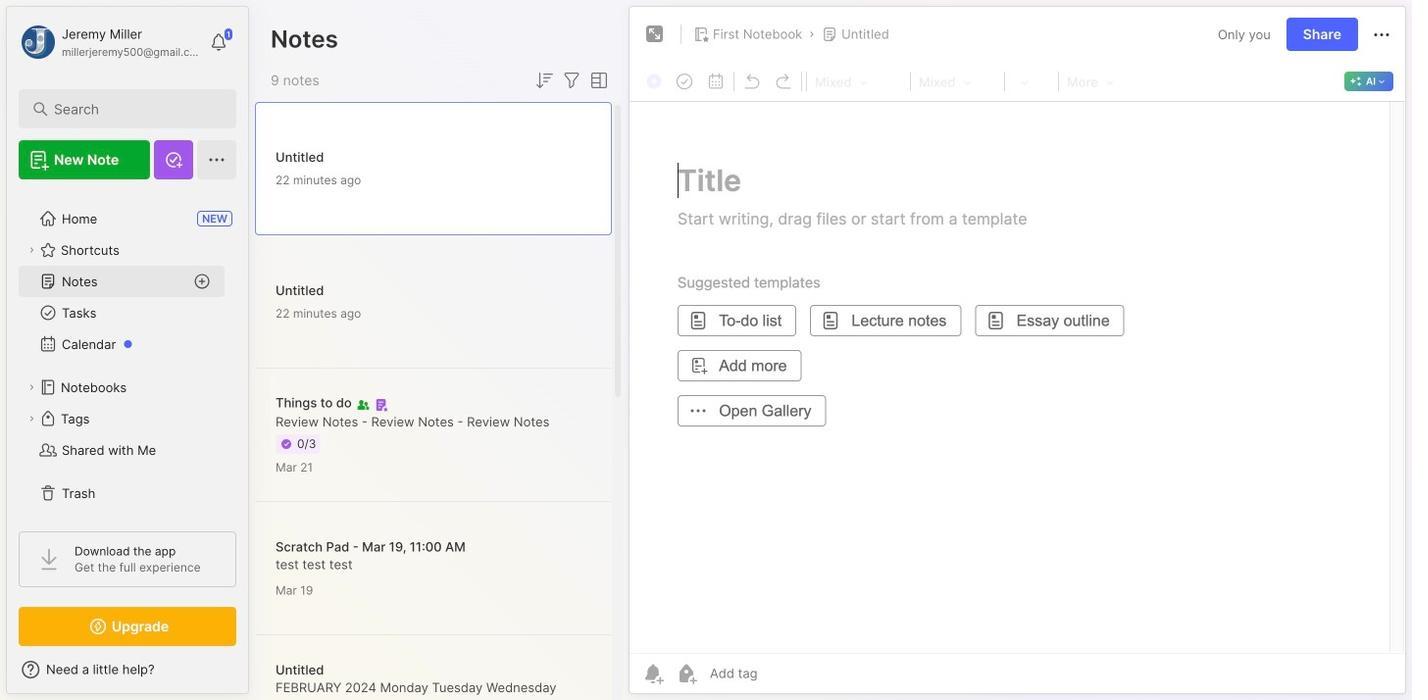 Task type: locate. For each thing, give the bounding box(es) containing it.
heading level image
[[809, 69, 908, 94]]

Font family field
[[913, 69, 1002, 94]]

View options field
[[584, 69, 611, 92]]

Add tag field
[[708, 665, 855, 682]]

tree
[[7, 191, 248, 521]]

Note Editor text field
[[630, 101, 1406, 653]]

add filters image
[[560, 69, 584, 92]]

More field
[[1061, 69, 1120, 94]]

more image
[[1061, 69, 1120, 94]]

add a reminder image
[[641, 662, 665, 686]]

WHAT'S NEW field
[[7, 654, 248, 686]]

more actions image
[[1370, 23, 1394, 47]]

Sort options field
[[533, 69, 556, 92]]

note window element
[[629, 6, 1406, 699]]

Search text field
[[54, 100, 210, 119]]

insert image
[[641, 69, 669, 94]]

click to collapse image
[[248, 664, 262, 688]]

expand notebooks image
[[26, 382, 37, 393]]

tree inside main element
[[7, 191, 248, 521]]

none search field inside main element
[[54, 97, 210, 121]]

Account field
[[19, 23, 200, 62]]

Font size field
[[1007, 69, 1056, 94]]

None search field
[[54, 97, 210, 121]]



Task type: describe. For each thing, give the bounding box(es) containing it.
font family image
[[913, 69, 1002, 94]]

More actions field
[[1370, 22, 1394, 47]]

expand tags image
[[26, 413, 37, 425]]

add tag image
[[675, 662, 698, 686]]

Add filters field
[[560, 69, 584, 92]]

expand note image
[[643, 23, 667, 46]]

Insert field
[[641, 69, 669, 94]]

font size image
[[1007, 69, 1056, 94]]

main element
[[0, 0, 255, 700]]

Heading level field
[[809, 69, 908, 94]]



Task type: vqa. For each thing, say whether or not it's contained in the screenshot.
the topmost Get
no



